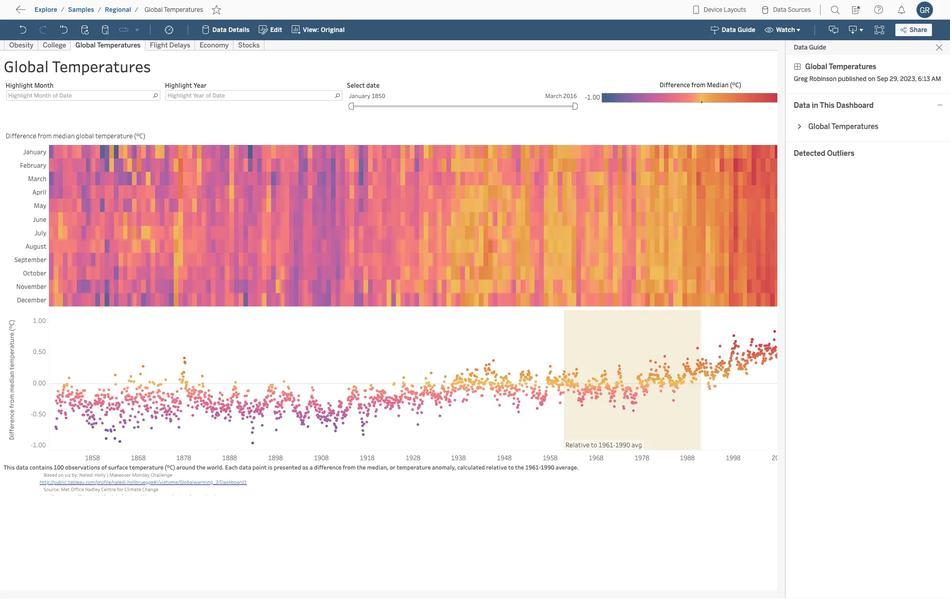 Task type: describe. For each thing, give the bounding box(es) containing it.
global temperatures
[[145, 6, 203, 13]]

content
[[57, 8, 89, 17]]

temperatures
[[164, 6, 203, 13]]

skip to content
[[27, 8, 89, 17]]

2 / from the left
[[98, 6, 101, 13]]

skip to content link
[[25, 6, 105, 20]]

1 / from the left
[[61, 6, 64, 13]]

samples
[[68, 6, 94, 13]]



Task type: vqa. For each thing, say whether or not it's contained in the screenshot.
THE GLOBAL TEMPERATURES element
yes



Task type: locate. For each thing, give the bounding box(es) containing it.
3 / from the left
[[135, 6, 138, 13]]

explore
[[35, 6, 57, 13]]

/ left global
[[135, 6, 138, 13]]

global temperatures element
[[142, 6, 206, 13]]

0 horizontal spatial /
[[61, 6, 64, 13]]

/ right samples link
[[98, 6, 101, 13]]

2 horizontal spatial /
[[135, 6, 138, 13]]

/ right the to on the top left
[[61, 6, 64, 13]]

global
[[145, 6, 163, 13]]

to
[[46, 8, 55, 17]]

explore / samples / regional /
[[35, 6, 138, 13]]

skip
[[27, 8, 44, 17]]

explore link
[[34, 6, 58, 14]]

regional link
[[105, 6, 132, 14]]

samples link
[[68, 6, 95, 14]]

1 horizontal spatial /
[[98, 6, 101, 13]]

regional
[[105, 6, 131, 13]]

/
[[61, 6, 64, 13], [98, 6, 101, 13], [135, 6, 138, 13]]



